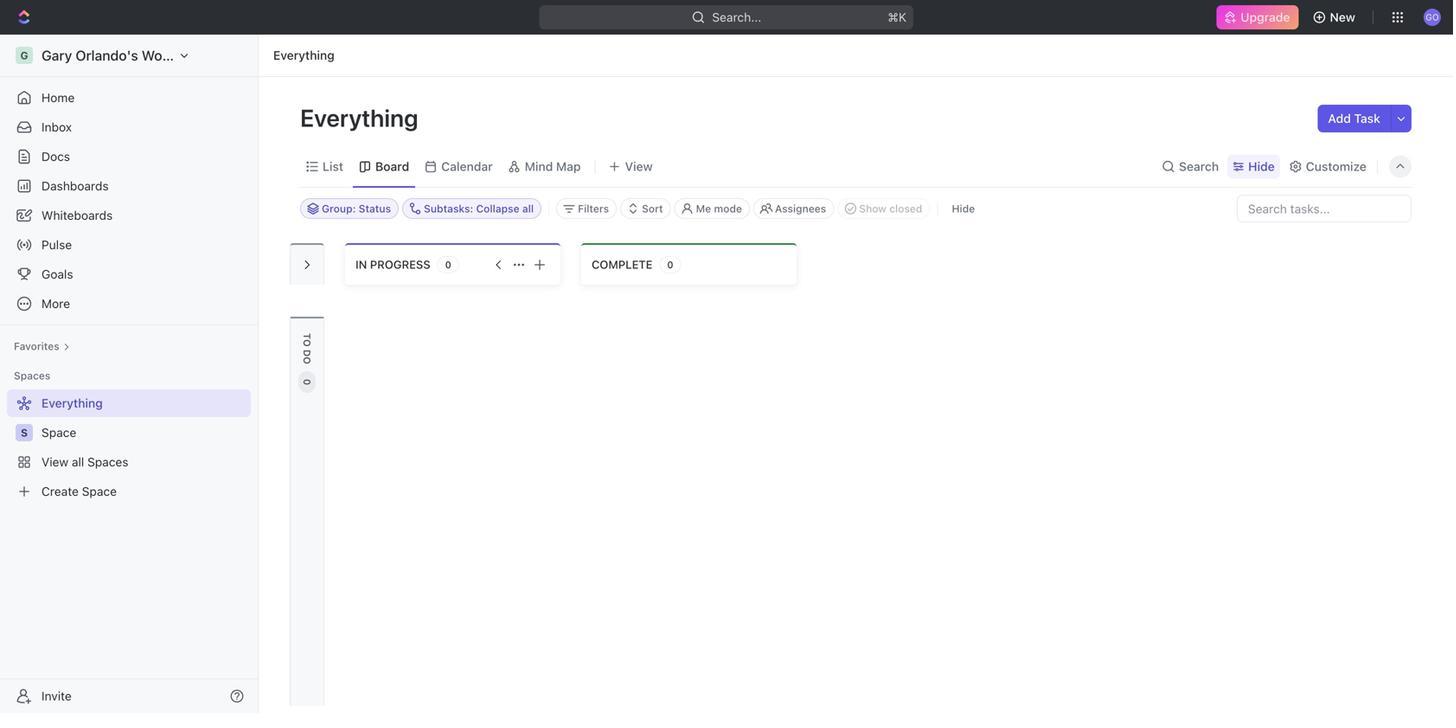 Task type: describe. For each thing, give the bounding box(es) containing it.
sidebar navigation
[[0, 35, 262, 713]]

upgrade
[[1241, 10, 1291, 24]]

view all spaces
[[42, 455, 129, 469]]

hide inside button
[[952, 203, 976, 215]]

t
[[302, 333, 313, 339]]

search button
[[1157, 154, 1225, 179]]

whiteboards link
[[7, 202, 251, 229]]

g
[[20, 49, 28, 61]]

goals link
[[7, 260, 251, 288]]

board link
[[372, 154, 410, 179]]

view button
[[603, 146, 659, 187]]

me mode
[[696, 203, 743, 215]]

show
[[860, 203, 887, 215]]

sort
[[642, 203, 663, 215]]

create space link
[[7, 478, 248, 505]]

favorites button
[[7, 336, 77, 357]]

0 for in progress
[[445, 259, 452, 270]]

docs link
[[7, 143, 251, 170]]

0 horizontal spatial 0
[[302, 379, 313, 385]]

inbox
[[42, 120, 72, 134]]

search
[[1180, 159, 1220, 174]]

create
[[42, 484, 79, 498]]

mind map
[[525, 159, 581, 174]]

view all spaces link
[[7, 448, 248, 476]]

⌘k
[[888, 10, 907, 24]]

everything for everything link to the right
[[273, 48, 335, 62]]

assignees button
[[754, 198, 835, 219]]

new button
[[1306, 3, 1367, 31]]

tree inside sidebar navigation
[[7, 389, 251, 505]]

status
[[359, 203, 391, 215]]

assignees
[[775, 203, 827, 215]]

hide button
[[1228, 154, 1281, 179]]

inbox link
[[7, 113, 251, 141]]

add task button
[[1319, 105, 1392, 132]]

collapse
[[476, 203, 520, 215]]

subtasks:
[[424, 203, 474, 215]]

calendar link
[[438, 154, 493, 179]]

mode
[[714, 203, 743, 215]]

task
[[1355, 111, 1381, 125]]

add task
[[1329, 111, 1381, 125]]

more
[[42, 296, 70, 311]]

space inside space link
[[42, 425, 76, 440]]

hide inside dropdown button
[[1249, 159, 1276, 174]]

favorites
[[14, 340, 60, 352]]

space inside create space link
[[82, 484, 117, 498]]

gary
[[42, 47, 72, 64]]

whiteboards
[[42, 208, 113, 222]]

me mode button
[[675, 198, 750, 219]]

list link
[[319, 154, 344, 179]]

me
[[696, 203, 712, 215]]

subtasks: collapse all
[[424, 203, 534, 215]]

group: status
[[322, 203, 391, 215]]

pulse
[[42, 238, 72, 252]]

filters button
[[557, 198, 617, 219]]

all inside sidebar navigation
[[72, 455, 84, 469]]

1 horizontal spatial everything link
[[269, 45, 339, 66]]

dashboards link
[[7, 172, 251, 200]]

1 vertical spatial everything
[[300, 103, 424, 132]]

mind map link
[[522, 154, 581, 179]]

1 o from the top
[[302, 339, 313, 347]]

go
[[1427, 12, 1440, 22]]

d
[[302, 350, 313, 357]]

gary orlando's workspace
[[42, 47, 213, 64]]



Task type: vqa. For each thing, say whether or not it's contained in the screenshot.
Hide in dropdown button
yes



Task type: locate. For each thing, give the bounding box(es) containing it.
spaces inside tree
[[87, 455, 129, 469]]

everything
[[273, 48, 335, 62], [300, 103, 424, 132], [42, 396, 103, 410]]

1 horizontal spatial space
[[82, 484, 117, 498]]

calendar
[[442, 159, 493, 174]]

hide right closed
[[952, 203, 976, 215]]

add
[[1329, 111, 1352, 125]]

view
[[625, 159, 653, 174], [42, 455, 68, 469]]

complete
[[592, 258, 653, 271]]

0 right progress
[[445, 259, 452, 270]]

sort button
[[621, 198, 671, 219]]

1 vertical spatial hide
[[952, 203, 976, 215]]

spaces down favorites
[[14, 370, 51, 382]]

gary orlando's workspace, , element
[[16, 47, 33, 64]]

upgrade link
[[1217, 5, 1300, 29]]

board
[[376, 159, 410, 174]]

0 right complete in the top left of the page
[[668, 259, 674, 270]]

show closed
[[860, 203, 923, 215]]

0 vertical spatial hide
[[1249, 159, 1276, 174]]

customize button
[[1284, 154, 1373, 179]]

orlando's
[[76, 47, 138, 64]]

in
[[356, 258, 367, 271]]

2 vertical spatial everything
[[42, 396, 103, 410]]

spaces
[[14, 370, 51, 382], [87, 455, 129, 469]]

Search tasks... text field
[[1238, 196, 1412, 222]]

all right collapse
[[523, 203, 534, 215]]

space link
[[42, 419, 248, 447]]

2 horizontal spatial 0
[[668, 259, 674, 270]]

dashboards
[[42, 179, 109, 193]]

1 horizontal spatial view
[[625, 159, 653, 174]]

0 horizontal spatial view
[[42, 455, 68, 469]]

spaces up create space link
[[87, 455, 129, 469]]

0 vertical spatial space
[[42, 425, 76, 440]]

0 horizontal spatial space
[[42, 425, 76, 440]]

everything inside tree
[[42, 396, 103, 410]]

0 horizontal spatial spaces
[[14, 370, 51, 382]]

2 o from the top
[[302, 357, 313, 364]]

home
[[42, 90, 75, 105]]

0 vertical spatial view
[[625, 159, 653, 174]]

1 vertical spatial o
[[302, 357, 313, 364]]

t o d o
[[302, 333, 313, 364]]

group:
[[322, 203, 356, 215]]

new
[[1331, 10, 1356, 24]]

o
[[302, 339, 313, 347], [302, 357, 313, 364]]

map
[[556, 159, 581, 174]]

in progress
[[356, 258, 431, 271]]

everything link
[[269, 45, 339, 66], [7, 389, 248, 417]]

view inside tree
[[42, 455, 68, 469]]

search...
[[713, 10, 762, 24]]

s
[[21, 427, 28, 439]]

docs
[[42, 149, 70, 164]]

0 horizontal spatial hide
[[952, 203, 976, 215]]

space
[[42, 425, 76, 440], [82, 484, 117, 498]]

progress
[[370, 258, 431, 271]]

more button
[[7, 290, 251, 318]]

view inside button
[[625, 159, 653, 174]]

home link
[[7, 84, 251, 112]]

everything for leftmost everything link
[[42, 396, 103, 410]]

closed
[[890, 203, 923, 215]]

1 horizontal spatial spaces
[[87, 455, 129, 469]]

0 vertical spatial all
[[523, 203, 534, 215]]

0 vertical spatial o
[[302, 339, 313, 347]]

0 down d at the left of the page
[[302, 379, 313, 385]]

tree containing everything
[[7, 389, 251, 505]]

view for view all spaces
[[42, 455, 68, 469]]

filters
[[578, 203, 609, 215]]

pulse link
[[7, 231, 251, 259]]

1 vertical spatial view
[[42, 455, 68, 469]]

0 vertical spatial everything link
[[269, 45, 339, 66]]

hide button
[[945, 198, 982, 219]]

hide
[[1249, 159, 1276, 174], [952, 203, 976, 215]]

0 horizontal spatial all
[[72, 455, 84, 469]]

0
[[445, 259, 452, 270], [668, 259, 674, 270], [302, 379, 313, 385]]

go button
[[1419, 3, 1447, 31]]

0 horizontal spatial everything link
[[7, 389, 248, 417]]

1 vertical spatial all
[[72, 455, 84, 469]]

1 horizontal spatial all
[[523, 203, 534, 215]]

create space
[[42, 484, 117, 498]]

invite
[[42, 689, 72, 703]]

all up create space
[[72, 455, 84, 469]]

all
[[523, 203, 534, 215], [72, 455, 84, 469]]

0 for complete
[[668, 259, 674, 270]]

space, , element
[[16, 424, 33, 441]]

view up create
[[42, 455, 68, 469]]

hide right search
[[1249, 159, 1276, 174]]

1 horizontal spatial hide
[[1249, 159, 1276, 174]]

1 vertical spatial space
[[82, 484, 117, 498]]

space down view all spaces at the left
[[82, 484, 117, 498]]

goals
[[42, 267, 73, 281]]

tree
[[7, 389, 251, 505]]

list
[[323, 159, 344, 174]]

view button
[[603, 154, 659, 179]]

view for view
[[625, 159, 653, 174]]

o down t
[[302, 357, 313, 364]]

0 vertical spatial everything
[[273, 48, 335, 62]]

mind
[[525, 159, 553, 174]]

show closed button
[[838, 198, 931, 219]]

0 vertical spatial spaces
[[14, 370, 51, 382]]

space right space, , element
[[42, 425, 76, 440]]

1 vertical spatial everything link
[[7, 389, 248, 417]]

1 horizontal spatial 0
[[445, 259, 452, 270]]

1 vertical spatial spaces
[[87, 455, 129, 469]]

o up d at the left of the page
[[302, 339, 313, 347]]

view up sort dropdown button
[[625, 159, 653, 174]]

customize
[[1307, 159, 1367, 174]]

workspace
[[142, 47, 213, 64]]



